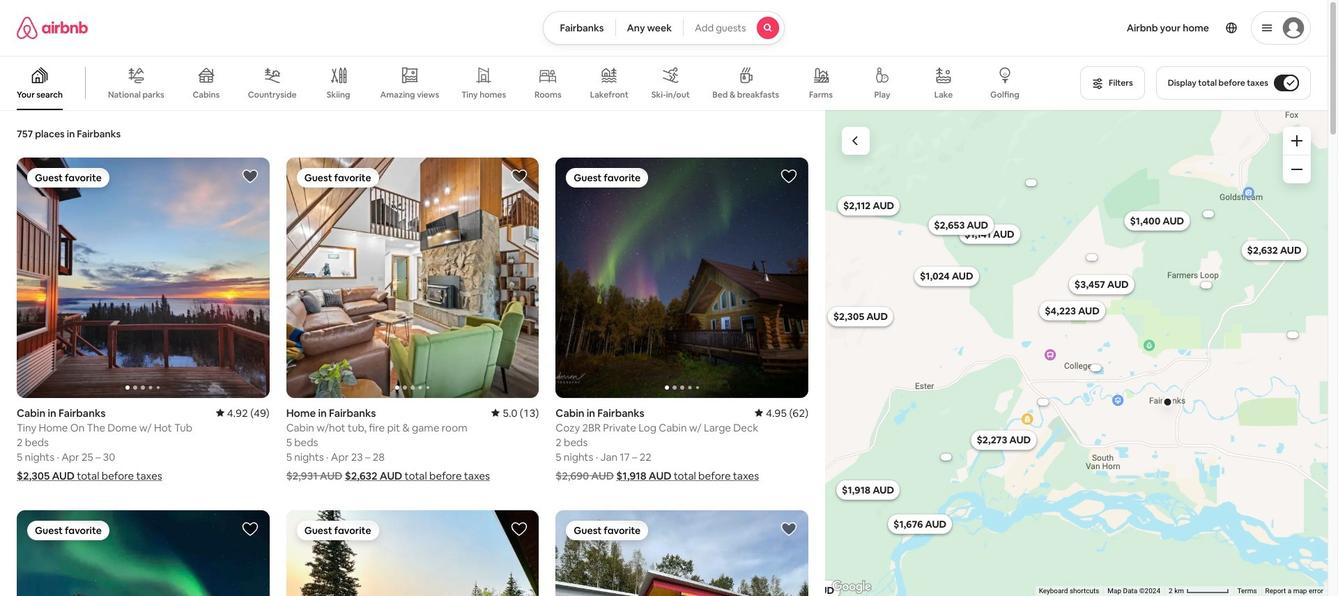 Task type: describe. For each thing, give the bounding box(es) containing it.
zoom in image
[[1292, 135, 1303, 146]]

google image
[[829, 578, 875, 596]]

add to wishlist: cabin in fairbanks image
[[242, 168, 258, 185]]

1 horizontal spatial add to wishlist: home in fairbanks image
[[511, 168, 528, 185]]

the location you searched image
[[1162, 396, 1174, 407]]

5.0 out of 5 average rating,  13 reviews image
[[492, 406, 539, 419]]



Task type: locate. For each thing, give the bounding box(es) containing it.
2 add to wishlist: home in fairbanks image from the left
[[781, 521, 798, 537]]

zoom out image
[[1292, 164, 1303, 175]]

1 horizontal spatial add to wishlist: home in fairbanks image
[[781, 521, 798, 537]]

add to wishlist: home in fairbanks image
[[511, 168, 528, 185], [242, 521, 258, 537]]

1 add to wishlist: home in fairbanks image from the left
[[511, 521, 528, 537]]

google map
showing 23 stays. region
[[777, 110, 1328, 596]]

group
[[17, 158, 270, 398], [286, 158, 539, 398], [556, 158, 809, 398], [17, 510, 270, 596], [286, 510, 539, 596], [556, 510, 809, 596]]

0 horizontal spatial add to wishlist: home in fairbanks image
[[511, 521, 528, 537]]

profile element
[[802, 0, 1312, 56]]

4.92 out of 5 average rating,  49 reviews image
[[216, 406, 270, 419]]

0 horizontal spatial add to wishlist: home in fairbanks image
[[242, 521, 258, 537]]

None search field
[[543, 11, 785, 45]]

add to wishlist: cabin in fairbanks image
[[781, 168, 798, 185]]

1 vertical spatial add to wishlist: home in fairbanks image
[[242, 521, 258, 537]]

add to wishlist: home in fairbanks image
[[511, 521, 528, 537], [781, 521, 798, 537]]

4.95 out of 5 average rating,  62 reviews image
[[755, 406, 809, 419]]

0 vertical spatial add to wishlist: home in fairbanks image
[[511, 168, 528, 185]]



Task type: vqa. For each thing, say whether or not it's contained in the screenshot.
$1,255
no



